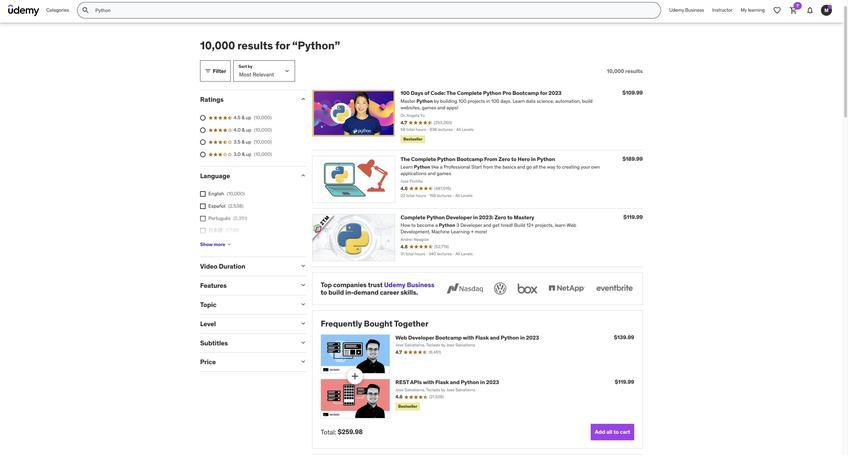Task type: describe. For each thing, give the bounding box(es) containing it.
top
[[321, 281, 332, 289]]

10,000 for 10,000 results
[[607, 67, 624, 74]]

notifications image
[[806, 6, 814, 14]]

filter button
[[200, 60, 231, 82]]

& for 4.0
[[242, 127, 245, 133]]

in inside rest apis with flask and python in 2023 jose salvatierra, teclado by jose salvatierra
[[480, 379, 485, 386]]

to inside top companies trust udemy business to build in-demand career skills.
[[321, 288, 327, 297]]

days
[[411, 90, 423, 96]]

show
[[200, 241, 213, 247]]

português (2,351)
[[208, 215, 247, 221]]

(6,451)
[[429, 350, 441, 355]]

add
[[595, 428, 605, 435]]

demand
[[354, 288, 379, 297]]

日本語
[[208, 227, 223, 233]]

salvatierra, inside rest apis with flask and python in 2023 jose salvatierra, teclado by jose salvatierra
[[405, 387, 425, 392]]

español (2,538)
[[208, 203, 244, 209]]

developer inside "web developer bootcamp with flask and python in 2023 jose salvatierra, teclado by jose salvatierra"
[[408, 334, 434, 341]]

to left hero
[[511, 155, 517, 162]]

rest apis with flask and python in 2023 jose salvatierra, teclado by jose salvatierra
[[395, 379, 499, 392]]

jose down rest apis with flask and python in 2023 link
[[446, 387, 455, 392]]

my learning
[[741, 7, 765, 13]]

business inside top companies trust udemy business to build in-demand career skills.
[[407, 281, 434, 289]]

m link
[[818, 2, 835, 19]]

and inside rest apis with flask and python in 2023 jose salvatierra, teclado by jose salvatierra
[[450, 379, 460, 386]]

flask inside "web developer bootcamp with flask and python in 2023 jose salvatierra, teclado by jose salvatierra"
[[475, 334, 489, 341]]

english (10,000)
[[208, 191, 245, 197]]

bestseller
[[398, 404, 417, 409]]

submit search image
[[82, 6, 90, 14]]

flask inside rest apis with flask and python in 2023 jose salvatierra, teclado by jose salvatierra
[[435, 379, 449, 386]]

& for 3.0
[[242, 151, 245, 157]]

in inside "web developer bootcamp with flask and python in 2023 jose salvatierra, teclado by jose salvatierra"
[[520, 334, 525, 341]]

xsmall image for 日本語
[[200, 228, 206, 233]]

video duration
[[200, 262, 245, 271]]

price button
[[200, 358, 294, 366]]

up for 3.0 & up
[[246, 151, 251, 157]]

10,000 for 10,000 results for "python"
[[200, 38, 235, 52]]

language button
[[200, 172, 294, 180]]

show more button
[[200, 238, 232, 251]]

more
[[214, 241, 225, 247]]

2023 inside rest apis with flask and python in 2023 jose salvatierra, teclado by jose salvatierra
[[486, 379, 499, 386]]

features
[[200, 281, 227, 290]]

100 days of code: the complete python pro bootcamp for 2023
[[401, 90, 562, 96]]

by inside rest apis with flask and python in 2023 jose salvatierra, teclado by jose salvatierra
[[441, 387, 446, 392]]

small image inside filter "button"
[[205, 68, 211, 75]]

2 vertical spatial complete
[[401, 214, 426, 221]]

in-
[[345, 288, 354, 297]]

career
[[380, 288, 399, 297]]

0 vertical spatial complete
[[457, 90, 482, 96]]

code:
[[431, 90, 446, 96]]

small image for topic
[[300, 301, 307, 308]]

中文
[[208, 239, 218, 246]]

xsmall image inside show more button
[[227, 242, 232, 247]]

web
[[395, 334, 407, 341]]

salvatierra, inside "web developer bootcamp with flask and python in 2023 jose salvatierra, teclado by jose salvatierra"
[[405, 342, 425, 348]]

companies
[[333, 281, 367, 289]]

together
[[394, 318, 429, 329]]

categories
[[46, 7, 69, 13]]

3.0
[[234, 151, 241, 157]]

hero
[[518, 155, 530, 162]]

apis
[[410, 379, 422, 386]]

learning
[[748, 7, 765, 13]]

udemy business
[[669, 7, 704, 13]]

1 vertical spatial udemy business link
[[384, 281, 434, 289]]

web developer bootcamp with flask and python in 2023 link
[[395, 334, 539, 341]]

1 vertical spatial bootcamp
[[457, 155, 483, 162]]

teclado inside rest apis with flask and python in 2023 jose salvatierra, teclado by jose salvatierra
[[426, 387, 440, 392]]

of
[[424, 90, 430, 96]]

3.5
[[234, 139, 240, 145]]

Search for anything text field
[[94, 4, 653, 16]]

my
[[741, 7, 747, 13]]

rest apis with flask and python in 2023 link
[[395, 379, 499, 386]]

zero for 2023:
[[495, 214, 506, 221]]

4.5
[[234, 115, 240, 121]]

nasdaq image
[[445, 281, 485, 296]]

small image for features
[[300, 282, 307, 289]]

duration
[[219, 262, 245, 271]]

7 link
[[785, 2, 802, 19]]

complete python developer in 2023: zero to mastery
[[401, 214, 534, 221]]

m
[[825, 7, 829, 13]]

& for 4.5
[[242, 115, 245, 121]]

to left mastery
[[507, 214, 513, 221]]

web developer bootcamp with flask and python in 2023 jose salvatierra, teclado by jose salvatierra
[[395, 334, 539, 348]]

10,000 results
[[607, 67, 643, 74]]

3.0 & up (10,000)
[[234, 151, 272, 157]]

100
[[401, 90, 410, 96]]

7
[[797, 3, 799, 8]]

jose up 4.6
[[395, 387, 404, 392]]

up for 4.0 & up
[[246, 127, 251, 133]]

bought
[[364, 318, 393, 329]]

filter
[[213, 67, 226, 74]]

(10,000) for 4.0 & up (10,000)
[[254, 127, 272, 133]]

small image for subtitles
[[300, 339, 307, 346]]

netapp image
[[547, 281, 587, 296]]

with inside "web developer bootcamp with flask and python in 2023 jose salvatierra, teclado by jose salvatierra"
[[463, 334, 474, 341]]

python inside "web developer bootcamp with flask and python in 2023 jose salvatierra, teclado by jose salvatierra"
[[501, 334, 519, 341]]

the complete python bootcamp from zero to hero in python link
[[401, 155, 555, 162]]

jose down web developer bootcamp with flask and python in 2023 link
[[446, 342, 455, 348]]

4.5 & up (10,000)
[[234, 115, 272, 121]]

0 vertical spatial the
[[447, 90, 456, 96]]

to inside button
[[614, 428, 619, 435]]

ratings
[[200, 95, 224, 104]]

shopping cart with 7 items image
[[790, 6, 798, 14]]

build
[[328, 288, 344, 297]]

small image for video duration
[[300, 263, 307, 269]]

& for 3.5
[[242, 139, 245, 145]]

0 vertical spatial 2023
[[548, 90, 562, 96]]

$259.98
[[338, 428, 363, 436]]

all
[[606, 428, 612, 435]]

(10,000) for 3.5 & up (10,000)
[[254, 139, 272, 145]]

video
[[200, 262, 217, 271]]

business inside "udemy business" link
[[685, 7, 704, 13]]

total:
[[321, 428, 336, 436]]

3.5 & up (10,000)
[[234, 139, 272, 145]]

topic button
[[200, 301, 294, 309]]

language
[[200, 172, 230, 180]]

bootcamp inside "web developer bootcamp with flask and python in 2023 jose salvatierra, teclado by jose salvatierra"
[[435, 334, 462, 341]]

level
[[200, 320, 216, 328]]

small image for price
[[300, 358, 307, 365]]

up for 3.5 & up
[[246, 139, 251, 145]]

frequently
[[321, 318, 362, 329]]



Task type: vqa. For each thing, say whether or not it's contained in the screenshot.
Create an Engaging Course
no



Task type: locate. For each thing, give the bounding box(es) containing it.
business right career
[[407, 281, 434, 289]]

and inside "web developer bootcamp with flask and python in 2023 jose salvatierra, teclado by jose salvatierra"
[[490, 334, 500, 341]]

0 vertical spatial flask
[[475, 334, 489, 341]]

small image
[[205, 68, 211, 75], [300, 263, 307, 269], [300, 282, 307, 289], [300, 301, 307, 308], [300, 320, 307, 327], [300, 339, 307, 346]]

1 vertical spatial salvatierra,
[[405, 387, 425, 392]]

& right 3.5
[[242, 139, 245, 145]]

0 vertical spatial 10,000
[[200, 38, 235, 52]]

jose
[[395, 342, 404, 348], [446, 342, 455, 348], [395, 387, 404, 392], [446, 387, 455, 392]]

1 by from the top
[[441, 342, 446, 348]]

instructor
[[712, 7, 733, 13]]

0 horizontal spatial for
[[275, 38, 290, 52]]

wishlist image
[[773, 6, 781, 14]]

1 small image from the top
[[300, 96, 307, 103]]

in
[[531, 155, 536, 162], [473, 214, 478, 221], [520, 334, 525, 341], [480, 379, 485, 386]]

1 horizontal spatial the
[[447, 90, 456, 96]]

2 horizontal spatial 2023
[[548, 90, 562, 96]]

up right 3.5
[[246, 139, 251, 145]]

skills.
[[401, 288, 418, 297]]

python
[[483, 90, 501, 96], [437, 155, 455, 162], [537, 155, 555, 162], [427, 214, 445, 221], [501, 334, 519, 341], [461, 379, 479, 386]]

add all to cart
[[595, 428, 630, 435]]

jose up 4.7
[[395, 342, 404, 348]]

1 up from the top
[[246, 115, 251, 121]]

1 vertical spatial teclado
[[426, 387, 440, 392]]

cart
[[620, 428, 630, 435]]

1 vertical spatial developer
[[408, 334, 434, 341]]

udemy image
[[8, 4, 39, 16]]

by down rest apis with flask and python in 2023 link
[[441, 387, 446, 392]]

10,000 results for "python"
[[200, 38, 340, 52]]

0 horizontal spatial with
[[423, 379, 434, 386]]

4.0 & up (10,000)
[[234, 127, 272, 133]]

$109.99
[[623, 89, 643, 96]]

flask
[[475, 334, 489, 341], [435, 379, 449, 386]]

1 horizontal spatial with
[[463, 334, 474, 341]]

by inside "web developer bootcamp with flask and python in 2023 jose salvatierra, teclado by jose salvatierra"
[[441, 342, 446, 348]]

rest
[[395, 379, 409, 386]]

$139.99
[[614, 334, 634, 341]]

1 horizontal spatial results
[[625, 67, 643, 74]]

results for 10,000 results
[[625, 67, 643, 74]]

0 horizontal spatial 2023
[[486, 379, 499, 386]]

xsmall image left english
[[200, 191, 206, 197]]

teclado
[[426, 342, 440, 348], [426, 387, 440, 392]]

topic
[[200, 301, 216, 309]]

salvatierra, down web at bottom left
[[405, 342, 425, 348]]

2023 inside "web developer bootcamp with flask and python in 2023 jose salvatierra, teclado by jose salvatierra"
[[526, 334, 539, 341]]

1 vertical spatial xsmall image
[[200, 204, 206, 209]]

1 vertical spatial business
[[407, 281, 434, 289]]

0 horizontal spatial flask
[[435, 379, 449, 386]]

salvatierra down rest apis with flask and python in 2023 link
[[456, 387, 475, 392]]

0 vertical spatial with
[[463, 334, 474, 341]]

the
[[447, 90, 456, 96], [401, 155, 410, 162]]

subtitles
[[200, 339, 228, 347]]

(10,000) for 3.0 & up (10,000)
[[254, 151, 272, 157]]

10,000 results status
[[607, 67, 643, 74]]

1 vertical spatial by
[[441, 387, 446, 392]]

2 salvatierra from the top
[[456, 387, 475, 392]]

python inside rest apis with flask and python in 2023 jose salvatierra, teclado by jose salvatierra
[[461, 379, 479, 386]]

0 vertical spatial for
[[275, 38, 290, 52]]

0 vertical spatial developer
[[446, 214, 472, 221]]

1 vertical spatial for
[[540, 90, 547, 96]]

1 vertical spatial udemy
[[384, 281, 405, 289]]

from
[[484, 155, 497, 162]]

0 horizontal spatial results
[[237, 38, 273, 52]]

teclado up (21,526)
[[426, 387, 440, 392]]

xsmall image
[[200, 216, 206, 221], [227, 242, 232, 247]]

bootcamp right pro
[[513, 90, 539, 96]]

1 vertical spatial and
[[450, 379, 460, 386]]

xsmall image left 日本語
[[200, 228, 206, 233]]

english
[[208, 191, 224, 197]]

0 vertical spatial $119.99
[[623, 213, 643, 220]]

3 & from the top
[[242, 139, 245, 145]]

xsmall image for español
[[200, 204, 206, 209]]

& right 4.5
[[242, 115, 245, 121]]

(10,000) for 4.5 & up (10,000)
[[254, 115, 272, 121]]

1 horizontal spatial and
[[490, 334, 500, 341]]

1 teclado from the top
[[426, 342, 440, 348]]

xsmall image
[[200, 191, 206, 197], [200, 204, 206, 209], [200, 228, 206, 233]]

to left build
[[321, 288, 327, 297]]

small image
[[300, 96, 307, 103], [300, 172, 307, 179], [300, 358, 307, 365]]

box image
[[516, 281, 539, 296]]

2 vertical spatial bootcamp
[[435, 334, 462, 341]]

0 vertical spatial zero
[[499, 155, 510, 162]]

eventbrite image
[[595, 281, 634, 296]]

0 horizontal spatial the
[[401, 155, 410, 162]]

21526 reviews element
[[429, 394, 444, 400]]

0 vertical spatial udemy business link
[[665, 2, 708, 19]]

1 vertical spatial the
[[401, 155, 410, 162]]

1 vertical spatial complete
[[411, 155, 436, 162]]

1 vertical spatial xsmall image
[[227, 242, 232, 247]]

0 vertical spatial and
[[490, 334, 500, 341]]

1 vertical spatial with
[[423, 379, 434, 386]]

(10,000) down 4.5 & up (10,000)
[[254, 127, 272, 133]]

0 horizontal spatial xsmall image
[[200, 216, 206, 221]]

0 vertical spatial results
[[237, 38, 273, 52]]

zero right 2023:
[[495, 214, 506, 221]]

teclado up (6,451)
[[426, 342, 440, 348]]

top companies trust udemy business to build in-demand career skills.
[[321, 281, 434, 297]]

categories button
[[42, 2, 73, 19]]

1 xsmall image from the top
[[200, 191, 206, 197]]

3 up from the top
[[246, 139, 251, 145]]

(10,000) up 4.0 & up (10,000)
[[254, 115, 272, 121]]

developer left 2023:
[[446, 214, 472, 221]]

0 horizontal spatial udemy
[[384, 281, 405, 289]]

developer down 'together'
[[408, 334, 434, 341]]

1 horizontal spatial udemy
[[669, 7, 684, 13]]

pro
[[503, 90, 511, 96]]

and
[[490, 334, 500, 341], [450, 379, 460, 386]]

(10,000)
[[254, 115, 272, 121], [254, 127, 272, 133], [254, 139, 272, 145], [254, 151, 272, 157], [227, 191, 245, 197]]

0 horizontal spatial 10,000
[[200, 38, 235, 52]]

small image for language
[[300, 172, 307, 179]]

xsmall image left português
[[200, 216, 206, 221]]

0 vertical spatial by
[[441, 342, 446, 348]]

xsmall image for english
[[200, 191, 206, 197]]

0 vertical spatial business
[[685, 7, 704, 13]]

1 vertical spatial salvatierra
[[456, 387, 475, 392]]

zero right from
[[499, 155, 510, 162]]

4.7
[[395, 349, 402, 355]]

1 vertical spatial $119.99
[[615, 378, 634, 385]]

results
[[237, 38, 273, 52], [625, 67, 643, 74]]

1 horizontal spatial 10,000
[[607, 67, 624, 74]]

1 vertical spatial results
[[625, 67, 643, 74]]

the complete python bootcamp from zero to hero in python
[[401, 155, 555, 162]]

2 vertical spatial small image
[[300, 358, 307, 365]]

up right the 3.0
[[246, 151, 251, 157]]

1 horizontal spatial udemy business link
[[665, 2, 708, 19]]

2 small image from the top
[[300, 172, 307, 179]]

1 horizontal spatial business
[[685, 7, 704, 13]]

volkswagen image
[[493, 281, 508, 296]]

3 small image from the top
[[300, 358, 307, 365]]

udemy inside top companies trust udemy business to build in-demand career skills.
[[384, 281, 405, 289]]

español
[[208, 203, 226, 209]]

0 vertical spatial bootcamp
[[513, 90, 539, 96]]

português
[[208, 215, 231, 221]]

teclado inside "web developer bootcamp with flask and python in 2023 jose salvatierra, teclado by jose salvatierra"
[[426, 342, 440, 348]]

features button
[[200, 281, 294, 290]]

xsmall image left español
[[200, 204, 206, 209]]

salvatierra down web developer bootcamp with flask and python in 2023 link
[[456, 342, 475, 348]]

level button
[[200, 320, 294, 328]]

10,000 inside status
[[607, 67, 624, 74]]

(10,000) down 3.5 & up (10,000)
[[254, 151, 272, 157]]

xsmall image right more
[[227, 242, 232, 247]]

0 horizontal spatial udemy business link
[[384, 281, 434, 289]]

bootcamp left from
[[457, 155, 483, 162]]

100 days of code: the complete python pro bootcamp for 2023 link
[[401, 90, 562, 96]]

bootcamp up (6,451)
[[435, 334, 462, 341]]

0 vertical spatial xsmall image
[[200, 216, 206, 221]]

developer
[[446, 214, 472, 221], [408, 334, 434, 341]]

& right the 3.0
[[242, 151, 245, 157]]

2 xsmall image from the top
[[200, 204, 206, 209]]

subtitles button
[[200, 339, 294, 347]]

results inside status
[[625, 67, 643, 74]]

small image for ratings
[[300, 96, 307, 103]]

up right 4.0
[[246, 127, 251, 133]]

$189.99
[[623, 155, 643, 162]]

1 horizontal spatial xsmall image
[[227, 242, 232, 247]]

2 vertical spatial xsmall image
[[200, 228, 206, 233]]

1 horizontal spatial for
[[540, 90, 547, 96]]

show more
[[200, 241, 225, 247]]

results for 10,000 results for "python"
[[237, 38, 273, 52]]

1 horizontal spatial 2023
[[526, 334, 539, 341]]

0 horizontal spatial and
[[450, 379, 460, 386]]

3 xsmall image from the top
[[200, 228, 206, 233]]

0 vertical spatial udemy
[[669, 7, 684, 13]]

ratings button
[[200, 95, 294, 104]]

4 up from the top
[[246, 151, 251, 157]]

(2,538)
[[228, 203, 244, 209]]

10,000 up $109.99
[[607, 67, 624, 74]]

complete python developer in 2023: zero to mastery link
[[401, 214, 534, 221]]

salvatierra, down the 'apis'
[[405, 387, 425, 392]]

for
[[275, 38, 290, 52], [540, 90, 547, 96]]

udemy
[[669, 7, 684, 13], [384, 281, 405, 289]]

my learning link
[[737, 2, 769, 19]]

1 vertical spatial small image
[[300, 172, 307, 179]]

日本語 (1,738)
[[208, 227, 239, 233]]

1 vertical spatial 2023
[[526, 334, 539, 341]]

2 by from the top
[[441, 387, 446, 392]]

instructor link
[[708, 2, 737, 19]]

by
[[441, 342, 446, 348], [441, 387, 446, 392]]

you have alerts image
[[828, 5, 832, 9]]

video duration button
[[200, 262, 294, 271]]

0 horizontal spatial developer
[[408, 334, 434, 341]]

2 salvatierra, from the top
[[405, 387, 425, 392]]

0 vertical spatial salvatierra,
[[405, 342, 425, 348]]

$119.99
[[623, 213, 643, 220], [615, 378, 634, 385]]

&
[[242, 115, 245, 121], [242, 127, 245, 133], [242, 139, 245, 145], [242, 151, 245, 157]]

salvatierra
[[456, 342, 475, 348], [456, 387, 475, 392]]

2 & from the top
[[242, 127, 245, 133]]

to right all
[[614, 428, 619, 435]]

with
[[463, 334, 474, 341], [423, 379, 434, 386]]

salvatierra inside "web developer bootcamp with flask and python in 2023 jose salvatierra, teclado by jose salvatierra"
[[456, 342, 475, 348]]

up for 4.5 & up
[[246, 115, 251, 121]]

"python"
[[292, 38, 340, 52]]

& right 4.0
[[242, 127, 245, 133]]

2023:
[[479, 214, 494, 221]]

salvatierra inside rest apis with flask and python in 2023 jose salvatierra, teclado by jose salvatierra
[[456, 387, 475, 392]]

up
[[246, 115, 251, 121], [246, 127, 251, 133], [246, 139, 251, 145], [246, 151, 251, 157]]

2 up from the top
[[246, 127, 251, 133]]

(10,000) up the (2,538)
[[227, 191, 245, 197]]

1 salvatierra from the top
[[456, 342, 475, 348]]

6451 reviews element
[[429, 350, 441, 355]]

up right 4.5
[[246, 115, 251, 121]]

small image for level
[[300, 320, 307, 327]]

zero for from
[[499, 155, 510, 162]]

complete
[[457, 90, 482, 96], [411, 155, 436, 162], [401, 214, 426, 221]]

0 vertical spatial xsmall image
[[200, 191, 206, 197]]

with inside rest apis with flask and python in 2023 jose salvatierra, teclado by jose salvatierra
[[423, 379, 434, 386]]

(2,351)
[[233, 215, 247, 221]]

1 vertical spatial 10,000
[[607, 67, 624, 74]]

10,000 up filter
[[200, 38, 235, 52]]

0 horizontal spatial business
[[407, 281, 434, 289]]

add all to cart button
[[591, 424, 634, 440]]

price
[[200, 358, 216, 366]]

2 vertical spatial 2023
[[486, 379, 499, 386]]

2 teclado from the top
[[426, 387, 440, 392]]

0 vertical spatial salvatierra
[[456, 342, 475, 348]]

business left instructor
[[685, 7, 704, 13]]

1 horizontal spatial flask
[[475, 334, 489, 341]]

0 vertical spatial teclado
[[426, 342, 440, 348]]

1 vertical spatial flask
[[435, 379, 449, 386]]

4.0
[[234, 127, 241, 133]]

1 salvatierra, from the top
[[405, 342, 425, 348]]

0 vertical spatial small image
[[300, 96, 307, 103]]

1 vertical spatial zero
[[495, 214, 506, 221]]

(10,000) down 4.0 & up (10,000)
[[254, 139, 272, 145]]

by down web developer bootcamp with flask and python in 2023 link
[[441, 342, 446, 348]]

1 & from the top
[[242, 115, 245, 121]]

4 & from the top
[[242, 151, 245, 157]]

(1,738)
[[225, 227, 239, 233]]

1 horizontal spatial developer
[[446, 214, 472, 221]]

4.6
[[395, 394, 403, 400]]

(21,526)
[[429, 394, 444, 399]]



